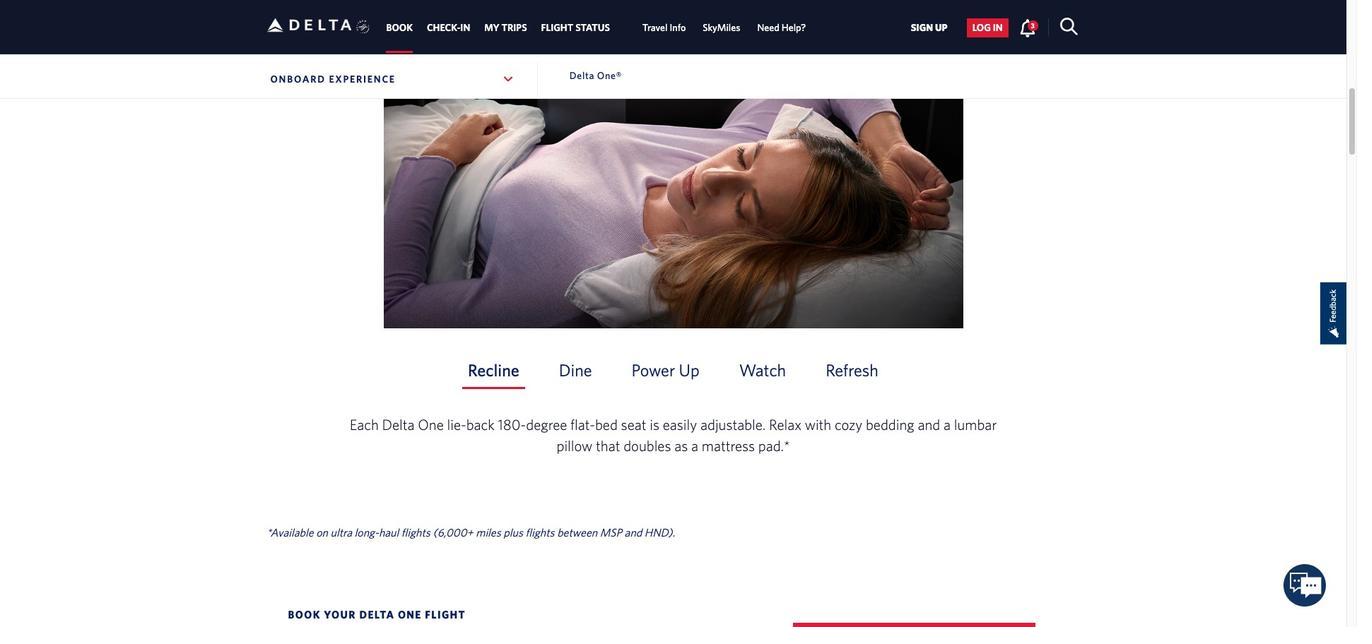 Task type: describe. For each thing, give the bounding box(es) containing it.
flight status link
[[541, 15, 610, 41]]

experience
[[329, 74, 396, 85]]

refresh
[[826, 360, 879, 380]]

my trips link
[[485, 15, 527, 41]]

ultra
[[331, 526, 352, 539]]

*available on ultra long-haul flights (6,000+ miles plus flights between msp and hnd).
[[267, 526, 675, 539]]

book
[[386, 22, 413, 33]]

your
[[324, 609, 356, 621]]

(6,000+
[[433, 526, 473, 539]]

*available
[[267, 526, 314, 539]]

1 flights from the left
[[401, 526, 430, 539]]

as
[[675, 438, 688, 455]]

flight
[[541, 22, 574, 33]]

up for sign up
[[935, 22, 948, 34]]

check-in link
[[427, 15, 470, 41]]

is
[[650, 417, 660, 434]]

delta inside each delta one lie-back 180-degree flat-bed seat is easily adjustable. relax with cozy bedding and a lumbar pillow that doubles as a mattress pad.*
[[382, 417, 415, 434]]

flat-
[[571, 417, 595, 434]]

skyteam image
[[356, 5, 370, 49]]

each
[[350, 417, 379, 434]]

trips
[[502, 22, 527, 33]]

bedding
[[866, 417, 915, 434]]

in
[[993, 22, 1003, 34]]

that
[[596, 438, 620, 455]]

skymiles
[[703, 22, 741, 33]]

need help?
[[758, 22, 806, 33]]

my
[[485, 22, 500, 33]]

doubles
[[624, 438, 671, 455]]

relax
[[769, 417, 802, 434]]

watch
[[739, 360, 786, 380]]

book
[[288, 609, 321, 621]]

travel info
[[643, 22, 686, 33]]

hnd).
[[645, 526, 675, 539]]

2 vertical spatial delta
[[359, 609, 395, 621]]

lie-
[[447, 417, 466, 434]]

adjustable.
[[701, 417, 766, 434]]

recline tab
[[462, 358, 525, 389]]

between
[[557, 526, 598, 539]]

skymiles link
[[703, 15, 741, 41]]

book link
[[386, 15, 413, 41]]

1 vertical spatial and
[[625, 526, 642, 539]]

log in
[[973, 22, 1003, 34]]

delta one®
[[570, 70, 622, 81]]

power up tab
[[626, 358, 705, 389]]

power
[[632, 360, 675, 380]]

bed
[[595, 417, 618, 434]]

3
[[1031, 21, 1035, 30]]

dine
[[559, 360, 592, 380]]

on
[[316, 526, 328, 539]]

haul
[[379, 526, 399, 539]]



Task type: vqa. For each thing, say whether or not it's contained in the screenshot.
"Calendar expanded, use arrow keys to select date" application
no



Task type: locate. For each thing, give the bounding box(es) containing it.
plus
[[504, 526, 523, 539]]

flight status
[[541, 22, 610, 33]]

3 link
[[1019, 18, 1038, 37]]

a left lumbar
[[944, 417, 951, 434]]

and inside each delta one lie-back 180-degree flat-bed seat is easily adjustable. relax with cozy bedding and a lumbar pillow that doubles as a mattress pad.*
[[918, 417, 941, 434]]

recline tab panel
[[267, 0, 1080, 483]]

0 vertical spatial tab list
[[379, 0, 815, 53]]

delta air lines image
[[267, 3, 352, 47]]

tab list up delta one®
[[379, 0, 815, 53]]

cozy
[[835, 417, 863, 434]]

delta right your
[[359, 609, 395, 621]]

travel
[[643, 22, 668, 33]]

and right bedding
[[918, 417, 941, 434]]

miles
[[476, 526, 501, 539]]

info
[[670, 22, 686, 33]]

1 vertical spatial up
[[679, 360, 700, 380]]

log
[[973, 22, 991, 34]]

1 vertical spatial delta
[[382, 417, 415, 434]]

one left flight
[[398, 609, 422, 621]]

with
[[805, 417, 832, 434]]

a
[[944, 417, 951, 434], [692, 438, 699, 455]]

sign up
[[911, 22, 948, 34]]

0 vertical spatial up
[[935, 22, 948, 34]]

sign
[[911, 22, 933, 34]]

degree
[[526, 417, 567, 434]]

0 vertical spatial one
[[418, 417, 444, 434]]

onboard experience
[[270, 74, 396, 85]]

need
[[758, 22, 780, 33]]

delta right each
[[382, 417, 415, 434]]

msp
[[600, 526, 622, 539]]

up
[[935, 22, 948, 34], [679, 360, 700, 380]]

1 vertical spatial tab list
[[348, 344, 999, 403]]

1 vertical spatial a
[[692, 438, 699, 455]]

delta left 'one®'
[[570, 70, 595, 81]]

sign up link
[[905, 18, 954, 37]]

2 flights from the left
[[526, 526, 555, 539]]

flights right haul
[[401, 526, 430, 539]]

one®
[[597, 70, 622, 81]]

flight
[[425, 609, 466, 621]]

lumbar
[[954, 417, 997, 434]]

check-
[[427, 22, 461, 33]]

flights right plus
[[526, 526, 555, 539]]

180-
[[498, 417, 526, 434]]

in
[[461, 22, 470, 33]]

status
[[576, 22, 610, 33]]

tab list containing book
[[379, 0, 815, 53]]

dine tab
[[553, 358, 598, 389]]

up right power
[[679, 360, 700, 380]]

pillow
[[557, 438, 593, 455]]

one
[[418, 417, 444, 434], [398, 609, 422, 621]]

mattress
[[702, 438, 755, 455]]

tab list
[[379, 0, 815, 53], [348, 344, 999, 403]]

a right as
[[692, 438, 699, 455]]

one left lie-
[[418, 417, 444, 434]]

up for power up
[[679, 360, 700, 380]]

onboard experience button
[[267, 62, 518, 97]]

power up
[[632, 360, 700, 380]]

message us image
[[1284, 565, 1327, 608]]

help?
[[782, 22, 806, 33]]

tab list up easily at the bottom
[[348, 344, 999, 403]]

recline
[[468, 360, 520, 380]]

0 horizontal spatial up
[[679, 360, 700, 380]]

1 horizontal spatial and
[[918, 417, 941, 434]]

delta
[[570, 70, 595, 81], [382, 417, 415, 434], [359, 609, 395, 621]]

0 vertical spatial and
[[918, 417, 941, 434]]

refresh tab
[[820, 358, 884, 389]]

onboard
[[270, 74, 326, 85]]

flights
[[401, 526, 430, 539], [526, 526, 555, 539]]

0 vertical spatial delta
[[570, 70, 595, 81]]

log in button
[[967, 18, 1009, 37]]

1 horizontal spatial flights
[[526, 526, 555, 539]]

my trips
[[485, 22, 527, 33]]

up right sign
[[935, 22, 948, 34]]

up inside power up tab
[[679, 360, 700, 380]]

up inside sign up link
[[935, 22, 948, 34]]

tab list containing recline
[[348, 344, 999, 403]]

back
[[466, 417, 495, 434]]

1 horizontal spatial up
[[935, 22, 948, 34]]

one inside each delta one lie-back 180-degree flat-bed seat is easily adjustable. relax with cozy bedding and a lumbar pillow that doubles as a mattress pad.*
[[418, 417, 444, 434]]

need help? link
[[758, 15, 806, 41]]

seat
[[621, 417, 647, 434]]

each delta one lie-back 180-degree flat-bed seat is easily adjustable. relax with cozy bedding and a lumbar pillow that doubles as a mattress pad.*
[[350, 417, 997, 455]]

1 vertical spatial one
[[398, 609, 422, 621]]

easily
[[663, 417, 697, 434]]

0 horizontal spatial flights
[[401, 526, 430, 539]]

and right msp
[[625, 526, 642, 539]]

0 vertical spatial a
[[944, 417, 951, 434]]

and
[[918, 417, 941, 434], [625, 526, 642, 539]]

0 horizontal spatial a
[[692, 438, 699, 455]]

book your delta one flight
[[288, 609, 466, 621]]

1 horizontal spatial a
[[944, 417, 951, 434]]

0 horizontal spatial and
[[625, 526, 642, 539]]

check-in
[[427, 22, 470, 33]]

travel info link
[[643, 15, 686, 41]]

watch tab
[[734, 358, 792, 389]]

pad.*
[[758, 438, 790, 455]]

long-
[[355, 526, 379, 539]]



